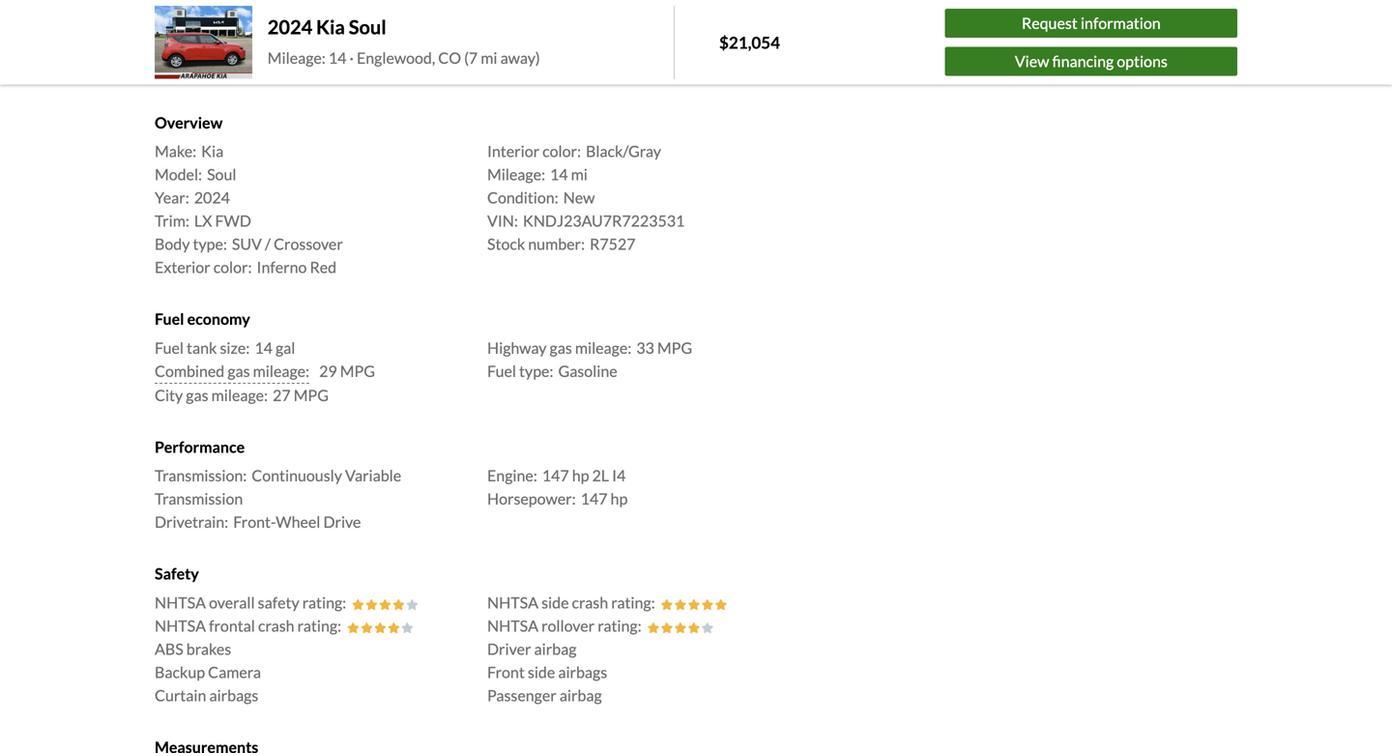 Task type: locate. For each thing, give the bounding box(es) containing it.
0 vertical spatial kia
[[316, 15, 345, 38]]

2 horizontal spatial 14
[[550, 165, 568, 184]]

rating: down 'safety'
[[297, 616, 341, 635]]

2024 inside 2024 kia soul mileage: 14 · englewood, co (7 mi away)
[[268, 15, 313, 38]]

0 vertical spatial mpg
[[657, 338, 692, 357]]

mpg right 33
[[657, 338, 692, 357]]

1 horizontal spatial color:
[[543, 142, 581, 161]]

mileage: inside 2024 kia soul mileage: 14 · englewood, co (7 mi away)
[[268, 48, 326, 67]]

crash for side
[[572, 593, 608, 612]]

1 horizontal spatial kia
[[316, 15, 345, 38]]

fuel inside fuel tank size: 14 gal combined gas mileage: 29 mpg city gas mileage: 27 mpg
[[155, 338, 184, 357]]

1 vertical spatial fuel
[[155, 338, 184, 357]]

1 vertical spatial kia
[[201, 142, 224, 161]]

financing
[[1053, 52, 1114, 70]]

·
[[350, 48, 354, 67]]

rating:
[[302, 593, 346, 612], [611, 593, 655, 612], [297, 616, 341, 635], [598, 616, 642, 635]]

mpg right 29
[[340, 362, 375, 380]]

1 horizontal spatial 2024
[[268, 15, 313, 38]]

1 vertical spatial hp
[[611, 489, 628, 508]]

1 vertical spatial crash
[[258, 616, 294, 635]]

mi up new at the left of the page
[[571, 165, 588, 184]]

fuel down highway
[[487, 362, 516, 380]]

crash
[[572, 593, 608, 612], [258, 616, 294, 635]]

29
[[319, 362, 337, 380]]

airbags down rollover
[[558, 663, 607, 681]]

crash down 'safety'
[[258, 616, 294, 635]]

nhtsa for nhtsa overall safety rating:
[[155, 593, 206, 612]]

1 vertical spatial 2024
[[194, 188, 230, 207]]

fuel up combined
[[155, 338, 184, 357]]

14 inside interior color: black/gray mileage: 14 mi condition: new vin: kndj23au7r7223531 stock number: r7527
[[550, 165, 568, 184]]

airbag
[[534, 639, 577, 658], [560, 686, 602, 705]]

make:
[[155, 142, 196, 161]]

2 vertical spatial 14
[[255, 338, 273, 357]]

kia for soul
[[316, 15, 345, 38]]

color: down the suv
[[213, 258, 252, 277]]

airbags inside driver airbag front side airbags passenger airbag
[[558, 663, 607, 681]]

0 horizontal spatial mileage:
[[268, 48, 326, 67]]

1 horizontal spatial soul
[[349, 15, 386, 38]]

front-
[[233, 513, 276, 531]]

2024 right 2024 kia soul image
[[268, 15, 313, 38]]

14 up new at the left of the page
[[550, 165, 568, 184]]

drivetrain: front-wheel drive
[[155, 513, 361, 531]]

1 vertical spatial mi
[[571, 165, 588, 184]]

0 horizontal spatial 14
[[255, 338, 273, 357]]

1 vertical spatial 147
[[581, 489, 608, 508]]

1 vertical spatial gas
[[228, 362, 250, 380]]

2 horizontal spatial gas
[[550, 338, 572, 357]]

2 horizontal spatial mpg
[[657, 338, 692, 357]]

0 horizontal spatial mpg
[[294, 386, 329, 405]]

14 for kia
[[329, 48, 347, 67]]

nhtsa overall safety rating:
[[155, 593, 346, 612]]

0 vertical spatial 147
[[542, 466, 569, 485]]

mileage:
[[575, 338, 632, 357], [253, 362, 310, 380], [211, 386, 268, 405]]

nhtsa for nhtsa side crash rating:
[[487, 593, 539, 612]]

kndj23au7r7223531
[[523, 211, 685, 230]]

type: down the lx
[[193, 235, 227, 254]]

size:
[[220, 338, 250, 357]]

highway gas mileage: 33 mpg fuel type: gasoline
[[487, 338, 692, 380]]

0 horizontal spatial gas
[[186, 386, 208, 405]]

1 vertical spatial color:
[[213, 258, 252, 277]]

0 vertical spatial mileage:
[[575, 338, 632, 357]]

gas inside highway gas mileage: 33 mpg fuel type: gasoline
[[550, 338, 572, 357]]

1 horizontal spatial gas
[[228, 362, 250, 380]]

model:
[[155, 165, 202, 184]]

exterior
[[155, 258, 210, 277]]

147 down 2l
[[581, 489, 608, 508]]

soul right 'model:'
[[207, 165, 236, 184]]

city
[[155, 386, 183, 405]]

mi right (7 at left top
[[481, 48, 498, 67]]

14 left gal
[[255, 338, 273, 357]]

drivetrain:
[[155, 513, 228, 531]]

interior
[[487, 142, 540, 161]]

0 vertical spatial color:
[[543, 142, 581, 161]]

0 horizontal spatial 2024
[[194, 188, 230, 207]]

crash up rollover
[[572, 593, 608, 612]]

0 horizontal spatial color:
[[213, 258, 252, 277]]

0 horizontal spatial crash
[[258, 616, 294, 635]]

0 horizontal spatial hp
[[572, 466, 589, 485]]

0 horizontal spatial 147
[[542, 466, 569, 485]]

1 vertical spatial mileage:
[[487, 165, 545, 184]]

0 vertical spatial 14
[[329, 48, 347, 67]]

type: inside make: kia model: soul year: 2024 trim: lx fwd body type: suv / crossover exterior color: inferno red
[[193, 235, 227, 254]]

1 vertical spatial airbag
[[560, 686, 602, 705]]

2 vertical spatial fuel
[[487, 362, 516, 380]]

side up nhtsa rollover rating:
[[542, 593, 569, 612]]

i4
[[612, 466, 626, 485]]

14 inside fuel tank size: 14 gal combined gas mileage: 29 mpg city gas mileage: 27 mpg
[[255, 338, 273, 357]]

fwd
[[215, 211, 251, 230]]

0 vertical spatial gas
[[550, 338, 572, 357]]

gas
[[550, 338, 572, 357], [228, 362, 250, 380], [186, 386, 208, 405]]

0 horizontal spatial soul
[[207, 165, 236, 184]]

soul inside make: kia model: soul year: 2024 trim: lx fwd body type: suv / crossover exterior color: inferno red
[[207, 165, 236, 184]]

0 vertical spatial airbag
[[534, 639, 577, 658]]

1 vertical spatial 14
[[550, 165, 568, 184]]

0 vertical spatial fuel
[[155, 310, 184, 328]]

transmission
[[155, 489, 243, 508]]

airbag right passenger
[[560, 686, 602, 705]]

color: right interior
[[543, 142, 581, 161]]

1 vertical spatial soul
[[207, 165, 236, 184]]

2024
[[268, 15, 313, 38], [194, 188, 230, 207]]

kia inside 2024 kia soul mileage: 14 · englewood, co (7 mi away)
[[316, 15, 345, 38]]

hp down i4
[[611, 489, 628, 508]]

1 horizontal spatial mileage:
[[487, 165, 545, 184]]

mileage: up gasoline
[[575, 338, 632, 357]]

mileage: inside highway gas mileage: 33 mpg fuel type: gasoline
[[575, 338, 632, 357]]

1 horizontal spatial mi
[[571, 165, 588, 184]]

airbags down camera
[[209, 686, 258, 705]]

hp
[[572, 466, 589, 485], [611, 489, 628, 508]]

soul
[[349, 15, 386, 38], [207, 165, 236, 184]]

0 vertical spatial soul
[[349, 15, 386, 38]]

mileage: down gal
[[253, 362, 310, 380]]

1 vertical spatial side
[[528, 663, 555, 681]]

mileage: inside interior color: black/gray mileage: 14 mi condition: new vin: kndj23au7r7223531 stock number: r7527
[[487, 165, 545, 184]]

kia inside make: kia model: soul year: 2024 trim: lx fwd body type: suv / crossover exterior color: inferno red
[[201, 142, 224, 161]]

0 horizontal spatial kia
[[201, 142, 224, 161]]

soul up ·
[[349, 15, 386, 38]]

0 horizontal spatial mi
[[481, 48, 498, 67]]

type: down highway
[[519, 362, 554, 380]]

inferno
[[257, 258, 307, 277]]

0 vertical spatial 2024
[[268, 15, 313, 38]]

fuel for fuel economy
[[155, 310, 184, 328]]

0 vertical spatial hp
[[572, 466, 589, 485]]

0 vertical spatial crash
[[572, 593, 608, 612]]

red
[[310, 258, 337, 277]]

0 vertical spatial side
[[542, 593, 569, 612]]

2024 kia soul image
[[155, 6, 252, 79]]

gas down combined
[[186, 386, 208, 405]]

mi
[[481, 48, 498, 67], [571, 165, 588, 184]]

trim:
[[155, 211, 189, 230]]

kia
[[316, 15, 345, 38], [201, 142, 224, 161]]

147 up "horsepower:"
[[542, 466, 569, 485]]

fuel left economy
[[155, 310, 184, 328]]

0 vertical spatial mileage:
[[268, 48, 326, 67]]

mpg right 27
[[294, 386, 329, 405]]

14 left ·
[[329, 48, 347, 67]]

nhtsa rollover rating:
[[487, 616, 642, 635]]

economy
[[187, 310, 250, 328]]

mileage: down interior
[[487, 165, 545, 184]]

request information button
[[945, 9, 1238, 38]]

rating: right 'safety'
[[302, 593, 346, 612]]

14 inside 2024 kia soul mileage: 14 · englewood, co (7 mi away)
[[329, 48, 347, 67]]

(7
[[464, 48, 478, 67]]

rating: up nhtsa rollover rating:
[[611, 593, 655, 612]]

brakes
[[186, 639, 231, 658]]

0 vertical spatial airbags
[[558, 663, 607, 681]]

0 vertical spatial type:
[[193, 235, 227, 254]]

color: inside interior color: black/gray mileage: 14 mi condition: new vin: kndj23au7r7223531 stock number: r7527
[[543, 142, 581, 161]]

1 horizontal spatial 14
[[329, 48, 347, 67]]

combined
[[155, 362, 225, 380]]

side
[[542, 593, 569, 612], [528, 663, 555, 681]]

1 horizontal spatial airbags
[[558, 663, 607, 681]]

mileage: for interior
[[487, 165, 545, 184]]

continuously variable transmission
[[155, 466, 401, 508]]

mpg
[[657, 338, 692, 357], [340, 362, 375, 380], [294, 386, 329, 405]]

1 vertical spatial mileage:
[[253, 362, 310, 380]]

1 vertical spatial airbags
[[209, 686, 258, 705]]

suv
[[232, 235, 262, 254]]

side up passenger
[[528, 663, 555, 681]]

rating: for nhtsa frontal crash rating:
[[297, 616, 341, 635]]

rating: for nhtsa overall safety rating:
[[302, 593, 346, 612]]

1 horizontal spatial hp
[[611, 489, 628, 508]]

27
[[273, 386, 291, 405]]

new
[[563, 188, 595, 207]]

14
[[329, 48, 347, 67], [550, 165, 568, 184], [255, 338, 273, 357]]

request
[[1022, 14, 1078, 33]]

hp left 2l
[[572, 466, 589, 485]]

1 vertical spatial mpg
[[340, 362, 375, 380]]

0 horizontal spatial type:
[[193, 235, 227, 254]]

mileage:
[[268, 48, 326, 67], [487, 165, 545, 184]]

mileage: left 27
[[211, 386, 268, 405]]

0 horizontal spatial airbags
[[209, 686, 258, 705]]

nhtsa for nhtsa rollover rating:
[[487, 616, 539, 635]]

147
[[542, 466, 569, 485], [581, 489, 608, 508]]

gas down size:
[[228, 362, 250, 380]]

abs
[[155, 639, 183, 658]]

airbag down nhtsa rollover rating:
[[534, 639, 577, 658]]

0 vertical spatial mi
[[481, 48, 498, 67]]

2024 up the lx
[[194, 188, 230, 207]]

camera
[[208, 663, 261, 681]]

performance
[[155, 437, 245, 456]]

backup
[[155, 663, 205, 681]]

nhtsa frontal crash rating:
[[155, 616, 341, 635]]

1 horizontal spatial type:
[[519, 362, 554, 380]]

1 horizontal spatial crash
[[572, 593, 608, 612]]

mileage: left ·
[[268, 48, 326, 67]]

1 horizontal spatial mpg
[[340, 362, 375, 380]]

englewood,
[[357, 48, 435, 67]]

color:
[[543, 142, 581, 161], [213, 258, 252, 277]]

options
[[1117, 52, 1168, 70]]

crash for frontal
[[258, 616, 294, 635]]

1 vertical spatial type:
[[519, 362, 554, 380]]

gas up gasoline
[[550, 338, 572, 357]]



Task type: describe. For each thing, give the bounding box(es) containing it.
variable
[[345, 466, 401, 485]]

view financing options button
[[945, 47, 1238, 76]]

tank
[[187, 338, 217, 357]]

mi inside interior color: black/gray mileage: 14 mi condition: new vin: kndj23au7r7223531 stock number: r7527
[[571, 165, 588, 184]]

2l
[[592, 466, 609, 485]]

engine:
[[487, 466, 537, 485]]

side inside driver airbag front side airbags passenger airbag
[[528, 663, 555, 681]]

overview
[[155, 113, 223, 132]]

kia for model:
[[201, 142, 224, 161]]

fuel inside highway gas mileage: 33 mpg fuel type: gasoline
[[487, 362, 516, 380]]

33
[[637, 338, 654, 357]]

driver
[[487, 639, 531, 658]]

r7527
[[590, 235, 636, 254]]

fuel tank size: 14 gal combined gas mileage: 29 mpg city gas mileage: 27 mpg
[[155, 338, 375, 405]]

2 vertical spatial mpg
[[294, 386, 329, 405]]

information
[[1081, 14, 1161, 33]]

fuel for fuel tank size: 14 gal combined gas mileage: 29 mpg city gas mileage: 27 mpg
[[155, 338, 184, 357]]

view
[[1015, 52, 1050, 70]]

1 horizontal spatial 147
[[581, 489, 608, 508]]

make: kia model: soul year: 2024 trim: lx fwd body type: suv / crossover exterior color: inferno red
[[155, 142, 343, 277]]

safety
[[155, 564, 199, 583]]

highway
[[487, 338, 547, 357]]

2 vertical spatial mileage:
[[211, 386, 268, 405]]

$21,054
[[719, 32, 780, 52]]

transmission:
[[155, 466, 247, 485]]

rollover
[[542, 616, 595, 635]]

body
[[155, 235, 190, 254]]

2 vertical spatial gas
[[186, 386, 208, 405]]

horsepower:
[[487, 489, 576, 508]]

away)
[[500, 48, 540, 67]]

wheel
[[276, 513, 320, 531]]

engine: 147 hp 2l i4 horsepower: 147 hp
[[487, 466, 628, 508]]

mileage: for 2024
[[268, 48, 326, 67]]

continuously
[[252, 466, 342, 485]]

overall
[[209, 593, 255, 612]]

crossover
[[274, 235, 343, 254]]

driver airbag front side airbags passenger airbag
[[487, 639, 607, 705]]

number:
[[528, 235, 585, 254]]

year:
[[155, 188, 189, 207]]

mpg inside highway gas mileage: 33 mpg fuel type: gasoline
[[657, 338, 692, 357]]

view financing options
[[1015, 52, 1168, 70]]

rating: for nhtsa side crash rating:
[[611, 593, 655, 612]]

curtain
[[155, 686, 206, 705]]

co
[[438, 48, 461, 67]]

front
[[487, 663, 525, 681]]

lx
[[194, 211, 212, 230]]

soul inside 2024 kia soul mileage: 14 · englewood, co (7 mi away)
[[349, 15, 386, 38]]

mi inside 2024 kia soul mileage: 14 · englewood, co (7 mi away)
[[481, 48, 498, 67]]

request information
[[1022, 14, 1161, 33]]

interior color: black/gray mileage: 14 mi condition: new vin: kndj23au7r7223531 stock number: r7527
[[487, 142, 685, 254]]

/
[[265, 235, 271, 254]]

abs brakes backup camera curtain airbags
[[155, 639, 261, 705]]

vin:
[[487, 211, 518, 230]]

gasoline
[[558, 362, 618, 380]]

2024 kia soul mileage: 14 · englewood, co (7 mi away)
[[268, 15, 540, 67]]

drive
[[323, 513, 361, 531]]

stock
[[487, 235, 525, 254]]

nhtsa side crash rating:
[[487, 593, 655, 612]]

color: inside make: kia model: soul year: 2024 trim: lx fwd body type: suv / crossover exterior color: inferno red
[[213, 258, 252, 277]]

14 for color:
[[550, 165, 568, 184]]

safety
[[258, 593, 299, 612]]

type: inside highway gas mileage: 33 mpg fuel type: gasoline
[[519, 362, 554, 380]]

passenger
[[487, 686, 557, 705]]

gal
[[276, 338, 295, 357]]

2024 inside make: kia model: soul year: 2024 trim: lx fwd body type: suv / crossover exterior color: inferno red
[[194, 188, 230, 207]]

rating: right rollover
[[598, 616, 642, 635]]

fuel economy
[[155, 310, 250, 328]]

condition:
[[487, 188, 559, 207]]

frontal
[[209, 616, 255, 635]]

nhtsa for nhtsa frontal crash rating:
[[155, 616, 206, 635]]

black/gray
[[586, 142, 661, 161]]

airbags inside abs brakes backup camera curtain airbags
[[209, 686, 258, 705]]



Task type: vqa. For each thing, say whether or not it's contained in the screenshot.


